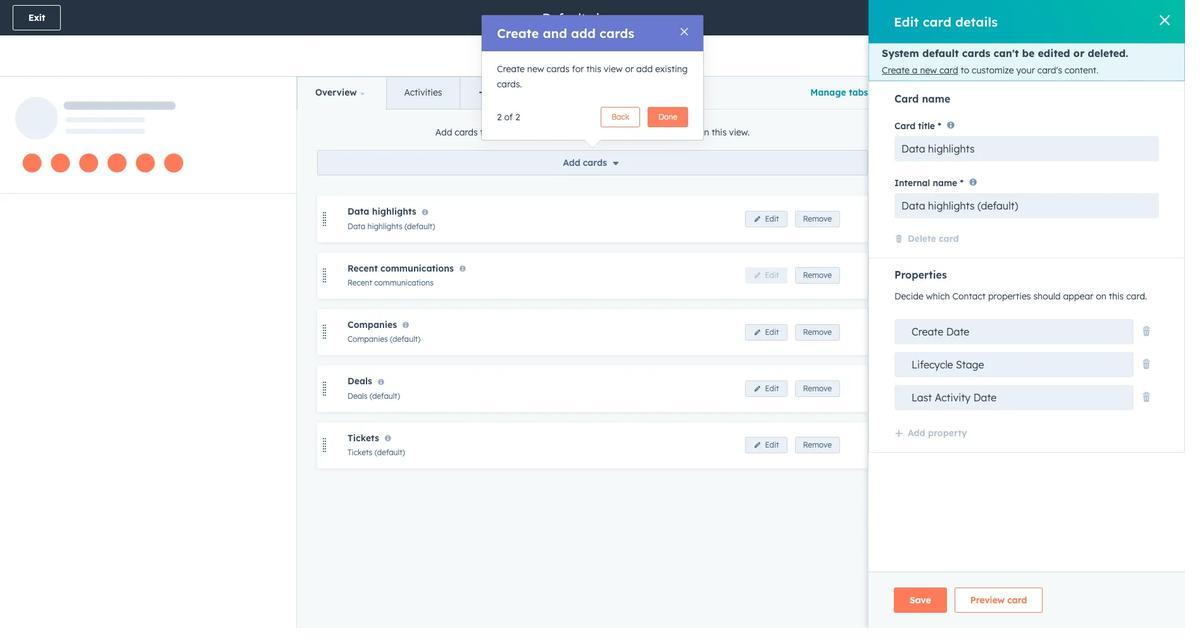 Task type: vqa. For each thing, say whether or not it's contained in the screenshot.
second dialog from right
no



Task type: locate. For each thing, give the bounding box(es) containing it.
2
[[497, 111, 502, 123], [516, 111, 520, 123]]

name
[[922, 92, 951, 105], [933, 177, 958, 189]]

overview
[[315, 87, 357, 98], [644, 127, 683, 138]]

1 horizontal spatial to
[[961, 65, 970, 76]]

data down the "data highlights" on the left top of the page
[[348, 221, 366, 231]]

0 horizontal spatial add
[[436, 127, 452, 138]]

cards inside popup button
[[583, 157, 607, 169]]

1 horizontal spatial the
[[628, 127, 641, 138]]

close image
[[681, 28, 689, 35]]

edit for deals
[[765, 384, 779, 393]]

create inside create new cards for this view or add existing cards.
[[497, 63, 525, 75]]

(default) for tickets
[[375, 448, 405, 457]]

add cards button
[[317, 150, 868, 176]]

2 tickets from the top
[[348, 448, 373, 457]]

and for save
[[1121, 12, 1138, 23]]

2 left of
[[497, 111, 502, 123]]

1 vertical spatial for
[[614, 127, 626, 138]]

card's
[[1038, 65, 1063, 76]]

deals for deals (default)
[[348, 391, 368, 401]]

name right internal
[[933, 177, 958, 189]]

remove for tickets
[[803, 440, 832, 450]]

2 horizontal spatial save
[[1097, 12, 1119, 23]]

2 right of
[[516, 111, 520, 123]]

decide
[[895, 291, 924, 302]]

the down back
[[628, 127, 641, 138]]

add up create new cards for this view or add existing cards.
[[571, 25, 596, 41]]

create for create new cards for this view or add existing cards.
[[497, 63, 525, 75]]

1 vertical spatial communications
[[374, 278, 434, 288]]

2 remove from the top
[[803, 271, 832, 280]]

card left title in the top of the page
[[895, 121, 916, 132]]

create for create and add cards
[[497, 25, 539, 41]]

(default)
[[405, 221, 435, 231], [390, 335, 421, 344], [370, 391, 400, 401], [375, 448, 405, 457]]

for down back
[[614, 127, 626, 138]]

1 data from the top
[[348, 206, 370, 217]]

3 remove button from the top
[[795, 324, 841, 341]]

0 horizontal spatial in
[[524, 127, 532, 138]]

create inside popup button
[[912, 325, 944, 338]]

1 card from the top
[[895, 92, 919, 105]]

recent down data highlights (default)
[[348, 263, 378, 274]]

0 vertical spatial or
[[1074, 47, 1085, 60]]

0 vertical spatial appear
[[492, 127, 522, 138]]

0 horizontal spatial or
[[625, 63, 634, 75]]

1 remove from the top
[[803, 214, 832, 224]]

middle
[[550, 127, 578, 138]]

preview card button
[[955, 588, 1043, 613]]

1 vertical spatial recent
[[348, 278, 372, 288]]

1 horizontal spatial add
[[563, 157, 581, 169]]

navigation
[[297, 77, 507, 110]]

0 vertical spatial add
[[571, 25, 596, 41]]

0 vertical spatial recent communications
[[348, 263, 454, 274]]

2 remove button from the top
[[795, 268, 841, 284]]

remove button for data highlights
[[795, 211, 841, 227]]

close image
[[1160, 15, 1171, 25]]

edited
[[1038, 47, 1071, 60]]

0 horizontal spatial save
[[910, 595, 932, 606]]

in left middle
[[524, 127, 532, 138]]

4 remove button from the top
[[795, 381, 841, 397]]

card for delete
[[939, 233, 959, 244]]

1 companies from the top
[[348, 319, 397, 331]]

5 remove button from the top
[[795, 437, 841, 454]]

date
[[947, 325, 970, 338], [974, 391, 997, 404]]

0 vertical spatial name
[[922, 92, 951, 105]]

data up data highlights (default)
[[348, 206, 370, 217]]

add down activities button
[[436, 127, 452, 138]]

add left existing in the right top of the page
[[637, 63, 653, 75]]

card inside the system default cards can't be edited or deleted. create a new card to customize your card's content.
[[940, 65, 959, 76]]

1 2 from the left
[[497, 111, 502, 123]]

internal name
[[895, 177, 958, 189]]

create for create date
[[912, 325, 944, 338]]

highlights up data highlights (default)
[[372, 206, 417, 217]]

0 vertical spatial highlights
[[372, 206, 417, 217]]

save
[[1037, 12, 1058, 23], [1097, 12, 1119, 23], [910, 595, 932, 606]]

1 horizontal spatial save button
[[1021, 5, 1074, 30]]

on
[[1097, 291, 1107, 302]]

0 horizontal spatial to
[[480, 127, 489, 138]]

tickets up tickets (default)
[[348, 432, 379, 444]]

1 horizontal spatial 2
[[516, 111, 520, 123]]

the
[[534, 127, 548, 138], [628, 127, 641, 138]]

to
[[961, 65, 970, 76], [480, 127, 489, 138]]

add for add property
[[908, 427, 926, 439]]

0 vertical spatial deals
[[348, 376, 372, 387]]

edit button
[[746, 211, 788, 227], [746, 268, 788, 284], [746, 324, 788, 341], [746, 381, 788, 397], [746, 437, 788, 454]]

card up the card title at right
[[895, 92, 919, 105]]

3 edit button from the top
[[746, 324, 788, 341]]

appear left the on
[[1064, 291, 1094, 302]]

or inside create new cards for this view or add existing cards.
[[625, 63, 634, 75]]

1 vertical spatial overview
[[644, 127, 683, 138]]

remove button for recent communications
[[795, 268, 841, 284]]

companies
[[348, 319, 397, 331], [348, 335, 388, 344]]

1 horizontal spatial in
[[702, 127, 710, 138]]

deals up tickets (default)
[[348, 391, 368, 401]]

0 vertical spatial this
[[587, 63, 602, 75]]

remove button for deals
[[795, 381, 841, 397]]

Card title text field
[[895, 136, 1160, 162]]

recent
[[348, 263, 378, 274], [348, 278, 372, 288]]

1 vertical spatial highlights
[[368, 221, 403, 231]]

tickets
[[348, 432, 379, 444], [348, 448, 373, 457]]

highlights down the "data highlights" on the left top of the page
[[368, 221, 403, 231]]

5 edit button from the top
[[746, 437, 788, 454]]

tickets (default)
[[348, 448, 405, 457]]

1 horizontal spatial appear
[[1064, 291, 1094, 302]]

delete
[[908, 233, 937, 244]]

1 edit button from the top
[[746, 211, 788, 227]]

done button
[[648, 107, 689, 127]]

or
[[1074, 47, 1085, 60], [625, 63, 634, 75]]

remove button for tickets
[[795, 437, 841, 454]]

0 vertical spatial overview
[[315, 87, 357, 98]]

0 vertical spatial data
[[348, 206, 370, 217]]

1 horizontal spatial add
[[637, 63, 653, 75]]

date right activity
[[974, 391, 997, 404]]

recent up companies (default)
[[348, 278, 372, 288]]

this
[[587, 63, 602, 75], [712, 127, 727, 138], [1110, 291, 1124, 302]]

remove for data highlights
[[803, 214, 832, 224]]

create new cards for this view or add existing cards.
[[497, 63, 688, 90]]

0 vertical spatial card
[[895, 92, 919, 105]]

for inside create new cards for this view or add existing cards.
[[572, 63, 584, 75]]

companies up deals (default)
[[348, 335, 388, 344]]

card down default
[[940, 65, 959, 76]]

card right preview on the right of the page
[[1008, 595, 1028, 606]]

back
[[612, 112, 630, 122]]

4 edit button from the top
[[746, 381, 788, 397]]

0 vertical spatial save button
[[1021, 5, 1074, 30]]

date up lifecycle stage
[[947, 325, 970, 338]]

2 edit button from the top
[[746, 268, 788, 284]]

exit button
[[13, 5, 61, 30]]

cards up customize
[[963, 47, 991, 60]]

0 vertical spatial for
[[572, 63, 584, 75]]

1 horizontal spatial new
[[921, 65, 937, 76]]

card name
[[895, 92, 951, 105]]

1 horizontal spatial or
[[1074, 47, 1085, 60]]

highlights
[[372, 206, 417, 217], [368, 221, 403, 231]]

0 horizontal spatial for
[[572, 63, 584, 75]]

or for deleted.
[[1074, 47, 1085, 60]]

cards down the create and add cards at the top
[[547, 63, 570, 75]]

remove
[[803, 214, 832, 224], [803, 271, 832, 280], [803, 327, 832, 337], [803, 384, 832, 393], [803, 440, 832, 450]]

deals up deals (default)
[[348, 376, 372, 387]]

1 vertical spatial and
[[543, 25, 567, 41]]

highlights for data highlights (default)
[[368, 221, 403, 231]]

0 horizontal spatial new
[[528, 63, 544, 75]]

appear down of
[[492, 127, 522, 138]]

card up default
[[923, 14, 952, 29]]

(default) for companies
[[390, 335, 421, 344]]

name up title in the top of the page
[[922, 92, 951, 105]]

this left view
[[587, 63, 602, 75]]

this left view.
[[712, 127, 727, 138]]

add down middle
[[563, 157, 581, 169]]

cards up view
[[600, 25, 635, 41]]

card
[[895, 92, 919, 105], [895, 121, 916, 132]]

1 vertical spatial recent communications
[[348, 278, 434, 288]]

delete card
[[908, 233, 959, 244]]

deals (default)
[[348, 391, 400, 401]]

or up content.
[[1074, 47, 1085, 60]]

remove button
[[795, 211, 841, 227], [795, 268, 841, 284], [795, 324, 841, 341], [795, 381, 841, 397], [795, 437, 841, 454]]

edit button for tickets
[[746, 437, 788, 454]]

cards
[[600, 25, 635, 41], [963, 47, 991, 60], [547, 63, 570, 75], [455, 127, 478, 138], [583, 157, 607, 169]]

the left middle
[[534, 127, 548, 138]]

0 horizontal spatial overview
[[315, 87, 357, 98]]

last activity date
[[912, 391, 997, 404]]

0 horizontal spatial and
[[543, 25, 567, 41]]

date inside create date popup button
[[947, 325, 970, 338]]

communications
[[381, 263, 454, 274], [374, 278, 434, 288]]

add left property
[[908, 427, 926, 439]]

remove for companies
[[803, 327, 832, 337]]

tab
[[686, 127, 700, 138]]

card
[[923, 14, 952, 29], [940, 65, 959, 76], [939, 233, 959, 244], [1008, 595, 1028, 606]]

2 horizontal spatial this
[[1110, 291, 1124, 302]]

1 horizontal spatial save
[[1037, 12, 1058, 23]]

0 horizontal spatial save button
[[894, 588, 947, 613]]

1 vertical spatial tickets
[[348, 448, 373, 457]]

cards down column
[[583, 157, 607, 169]]

and inside button
[[1121, 12, 1138, 23]]

2 the from the left
[[628, 127, 641, 138]]

companies up companies (default)
[[348, 319, 397, 331]]

0 horizontal spatial add
[[571, 25, 596, 41]]

tickets down deals (default)
[[348, 448, 373, 457]]

0 horizontal spatial the
[[534, 127, 548, 138]]

none field inside page section element
[[541, 9, 620, 26]]

remove for recent communications
[[803, 271, 832, 280]]

0 horizontal spatial this
[[587, 63, 602, 75]]

content.
[[1065, 65, 1099, 76]]

2 recent from the top
[[348, 278, 372, 288]]

or inside the system default cards can't be edited or deleted. create a new card to customize your card's content.
[[1074, 47, 1085, 60]]

remove button for companies
[[795, 324, 841, 341]]

done
[[659, 112, 678, 122]]

2 card from the top
[[895, 121, 916, 132]]

0 vertical spatial companies
[[348, 319, 397, 331]]

card right the delete
[[939, 233, 959, 244]]

3 remove from the top
[[803, 327, 832, 337]]

1 the from the left
[[534, 127, 548, 138]]

1 vertical spatial deals
[[348, 391, 368, 401]]

1 vertical spatial save button
[[894, 588, 947, 613]]

2 data from the top
[[348, 221, 366, 231]]

card for card title
[[895, 121, 916, 132]]

1 vertical spatial card
[[895, 121, 916, 132]]

1 horizontal spatial for
[[614, 127, 626, 138]]

0 vertical spatial and
[[1121, 12, 1138, 23]]

create
[[497, 25, 539, 41], [497, 63, 525, 75], [882, 65, 910, 76], [912, 325, 944, 338]]

preview card
[[971, 595, 1028, 606]]

last
[[912, 391, 933, 404]]

2 deals from the top
[[348, 391, 368, 401]]

save for preview card
[[910, 595, 932, 606]]

add inside popup button
[[563, 157, 581, 169]]

0 horizontal spatial date
[[947, 325, 970, 338]]

1 horizontal spatial date
[[974, 391, 997, 404]]

1 vertical spatial add
[[563, 157, 581, 169]]

tickets for tickets (default)
[[348, 448, 373, 457]]

1 vertical spatial date
[[974, 391, 997, 404]]

tickets for tickets
[[348, 432, 379, 444]]

1 deals from the top
[[348, 376, 372, 387]]

1 vertical spatial companies
[[348, 335, 388, 344]]

card for preview
[[1008, 595, 1028, 606]]

lifecycle stage button
[[895, 352, 1134, 377]]

1 horizontal spatial and
[[1121, 12, 1138, 23]]

5 remove from the top
[[803, 440, 832, 450]]

a
[[913, 65, 918, 76]]

add cards to appear in the middle column for the overview tab in this view.
[[436, 127, 750, 138]]

edit button for companies
[[746, 324, 788, 341]]

1 vertical spatial name
[[933, 177, 958, 189]]

in right tab
[[702, 127, 710, 138]]

save button for save
[[1021, 5, 1074, 30]]

for left view
[[572, 63, 584, 75]]

2 vertical spatial add
[[908, 427, 926, 439]]

or right view
[[625, 63, 634, 75]]

edit
[[894, 14, 919, 29], [765, 214, 779, 224], [765, 271, 779, 280], [765, 327, 779, 337], [765, 384, 779, 393], [765, 440, 779, 450]]

appear
[[492, 127, 522, 138], [1064, 291, 1094, 302]]

this right the on
[[1110, 291, 1124, 302]]

this inside create new cards for this view or add existing cards.
[[587, 63, 602, 75]]

2 companies from the top
[[348, 335, 388, 344]]

highlights for data highlights
[[372, 206, 417, 217]]

data
[[348, 206, 370, 217], [348, 221, 366, 231]]

should
[[1034, 291, 1061, 302]]

1 vertical spatial add
[[637, 63, 653, 75]]

new right a
[[921, 65, 937, 76]]

and up create new cards for this view or add existing cards.
[[543, 25, 567, 41]]

1 vertical spatial or
[[625, 63, 634, 75]]

card.
[[1127, 291, 1148, 302]]

add for add cards to appear in the middle column for the overview tab in this view.
[[436, 127, 452, 138]]

and left exit
[[1121, 12, 1138, 23]]

2 recent communications from the top
[[348, 278, 434, 288]]

4 remove from the top
[[803, 384, 832, 393]]

1 vertical spatial data
[[348, 221, 366, 231]]

0 vertical spatial tickets
[[348, 432, 379, 444]]

cards inside create new cards for this view or add existing cards.
[[547, 63, 570, 75]]

1 vertical spatial this
[[712, 127, 727, 138]]

name for internal name
[[933, 177, 958, 189]]

0 vertical spatial add
[[436, 127, 452, 138]]

1 tickets from the top
[[348, 432, 379, 444]]

2 horizontal spatial add
[[908, 427, 926, 439]]

exit
[[1141, 12, 1157, 23]]

cards inside the system default cards can't be edited or deleted. create a new card to customize your card's content.
[[963, 47, 991, 60]]

None field
[[541, 9, 620, 26]]

preview
[[971, 595, 1005, 606]]

save for save and exit
[[1037, 12, 1058, 23]]

new
[[528, 63, 544, 75], [921, 65, 937, 76]]

1 recent from the top
[[348, 263, 378, 274]]

data for data highlights
[[348, 206, 370, 217]]

add inside button
[[908, 427, 926, 439]]

0 vertical spatial to
[[961, 65, 970, 76]]

2 of 2
[[497, 111, 520, 123]]

0 vertical spatial date
[[947, 325, 970, 338]]

new down the create and add cards at the top
[[528, 63, 544, 75]]

data highlights (default)
[[348, 221, 435, 231]]

date inside the last activity date popup button
[[974, 391, 997, 404]]

system
[[882, 47, 920, 60]]

and
[[1121, 12, 1138, 23], [543, 25, 567, 41]]

0 horizontal spatial 2
[[497, 111, 502, 123]]

deals
[[348, 376, 372, 387], [348, 391, 368, 401]]

1 remove button from the top
[[795, 211, 841, 227]]

edit for data highlights
[[765, 214, 779, 224]]

tabs
[[849, 87, 869, 98]]

activities button
[[386, 77, 460, 109]]

add
[[436, 127, 452, 138], [563, 157, 581, 169], [908, 427, 926, 439]]

0 vertical spatial recent
[[348, 263, 378, 274]]

lifecycle
[[912, 358, 954, 371]]

manage
[[811, 87, 847, 98]]



Task type: describe. For each thing, give the bounding box(es) containing it.
edit for companies
[[765, 327, 779, 337]]

delete card button
[[895, 232, 959, 247]]

add cards
[[563, 157, 607, 169]]

save and exit button
[[1082, 5, 1173, 30]]

page section element
[[0, 0, 1186, 76]]

deleted.
[[1088, 47, 1129, 60]]

1 horizontal spatial overview
[[644, 127, 683, 138]]

new inside create new cards for this view or add existing cards.
[[528, 63, 544, 75]]

and for create
[[543, 25, 567, 41]]

add property button
[[895, 425, 967, 442]]

edit card details
[[894, 14, 998, 29]]

activity
[[935, 391, 971, 404]]

2 2 from the left
[[516, 111, 520, 123]]

deals for deals
[[348, 376, 372, 387]]

activities
[[404, 87, 442, 98]]

companies for companies (default)
[[348, 335, 388, 344]]

internal
[[895, 177, 931, 189]]

add for add cards
[[563, 157, 581, 169]]

stage
[[956, 358, 985, 371]]

of
[[505, 111, 513, 123]]

contact
[[953, 291, 986, 302]]

decide which contact properties should appear on this card.
[[895, 291, 1148, 302]]

create and add cards
[[497, 25, 635, 41]]

can't
[[994, 47, 1019, 60]]

lifecycle stage
[[912, 358, 985, 371]]

manage tabs
[[811, 87, 869, 98]]

edit for recent communications
[[765, 271, 779, 280]]

cards.
[[497, 79, 522, 90]]

properties
[[989, 291, 1031, 302]]

edit button for recent communications
[[746, 268, 788, 284]]

customize
[[972, 65, 1014, 76]]

1 in from the left
[[524, 127, 532, 138]]

save and exit
[[1097, 12, 1157, 23]]

1 vertical spatial appear
[[1064, 291, 1094, 302]]

1 horizontal spatial this
[[712, 127, 727, 138]]

system default cards can't be edited or deleted. create a new card to customize your card's content.
[[882, 47, 1129, 76]]

property
[[928, 427, 967, 439]]

(default) for deals
[[370, 391, 400, 401]]

create date
[[912, 325, 970, 338]]

data for data highlights (default)
[[348, 221, 366, 231]]

1 vertical spatial to
[[480, 127, 489, 138]]

overview button
[[298, 77, 386, 109]]

edit for tickets
[[765, 440, 779, 450]]

2 in from the left
[[702, 127, 710, 138]]

or for add
[[625, 63, 634, 75]]

to inside the system default cards can't be edited or deleted. create a new card to customize your card's content.
[[961, 65, 970, 76]]

2 vertical spatial this
[[1110, 291, 1124, 302]]

back button
[[601, 107, 640, 127]]

details
[[956, 14, 998, 29]]

Internal name text field
[[895, 193, 1160, 218]]

create date button
[[895, 319, 1134, 344]]

name for card name
[[922, 92, 951, 105]]

title
[[919, 121, 936, 132]]

add inside create new cards for this view or add existing cards.
[[637, 63, 653, 75]]

overview inside button
[[315, 87, 357, 98]]

existing
[[656, 63, 688, 75]]

card for card name
[[895, 92, 919, 105]]

card title
[[895, 121, 936, 132]]

add property
[[908, 427, 967, 439]]

1 recent communications from the top
[[348, 263, 454, 274]]

companies (default)
[[348, 335, 421, 344]]

card for edit
[[923, 14, 952, 29]]

manage tabs button
[[800, 77, 889, 108]]

companies for companies
[[348, 319, 397, 331]]

0 vertical spatial communications
[[381, 263, 454, 274]]

view.
[[730, 127, 750, 138]]

last activity date button
[[895, 385, 1134, 410]]

0 horizontal spatial appear
[[492, 127, 522, 138]]

exit
[[29, 12, 45, 23]]

edit button for deals
[[746, 381, 788, 397]]

properties
[[895, 268, 947, 281]]

view
[[604, 63, 623, 75]]

create a new card button
[[882, 65, 959, 76]]

cards down activities button
[[455, 127, 478, 138]]

data highlights
[[348, 206, 417, 217]]

be
[[1023, 47, 1035, 60]]

edit button for data highlights
[[746, 211, 788, 227]]

create inside the system default cards can't be edited or deleted. create a new card to customize your card's content.
[[882, 65, 910, 76]]

save inside button
[[1097, 12, 1119, 23]]

your
[[1017, 65, 1036, 76]]

remove for deals
[[803, 384, 832, 393]]

default
[[923, 47, 959, 60]]

save button for preview
[[894, 588, 947, 613]]

new inside the system default cards can't be edited or deleted. create a new card to customize your card's content.
[[921, 65, 937, 76]]

which
[[926, 291, 951, 302]]

navigation containing overview
[[297, 77, 507, 110]]

column
[[581, 127, 611, 138]]



